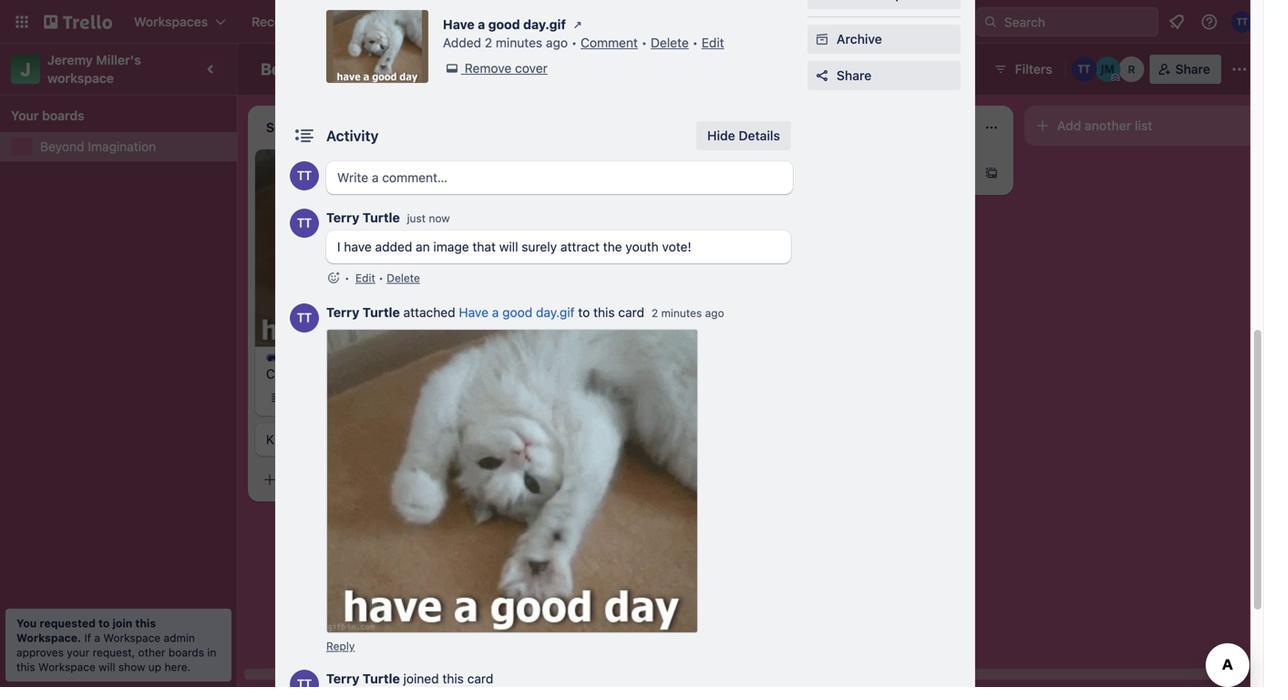 Task type: locate. For each thing, give the bounding box(es) containing it.
this right joined on the left
[[443, 671, 464, 686]]

delete
[[651, 35, 689, 50], [387, 272, 420, 284]]

2 turtle from the top
[[363, 305, 400, 320]]

an
[[416, 239, 430, 254]]

admin
[[164, 632, 195, 645]]

1 horizontal spatial delete
[[651, 35, 689, 50]]

card
[[618, 305, 645, 320], [322, 472, 349, 487], [467, 671, 494, 686]]

0 vertical spatial add
[[1058, 118, 1082, 133]]

1 vertical spatial card
[[322, 472, 349, 487]]

your
[[67, 646, 90, 659]]

terry up i
[[326, 210, 360, 225]]

create down color: purple, title: none image
[[266, 366, 305, 381]]

turtle up added
[[363, 210, 400, 225]]

0 vertical spatial delete link
[[651, 35, 689, 50]]

j
[[20, 58, 31, 80]]

a inside if a workspace admin approves your request, other boards in this workspace will show up here.
[[94, 632, 100, 645]]

0 horizontal spatial workspace
[[38, 661, 96, 674]]

a inside button
[[312, 472, 319, 487]]

1 vertical spatial delete link
[[387, 272, 420, 284]]

share down archive
[[837, 68, 872, 83]]

edit link
[[702, 35, 724, 50], [356, 272, 375, 284]]

add another list button
[[1025, 106, 1264, 146]]

delete right the •
[[387, 272, 420, 284]]

good down i have added an image that will surely attract the youth vote!
[[502, 305, 533, 320]]

filters button
[[988, 55, 1058, 84]]

will
[[499, 239, 518, 254], [99, 661, 115, 674]]

terry
[[326, 210, 360, 225], [326, 305, 360, 320], [326, 671, 360, 686]]

jeremy miller (jeremymiller198) image
[[1096, 57, 1121, 82]]

0 horizontal spatial card
[[322, 472, 349, 487]]

2 minutes ago link
[[652, 307, 724, 320]]

a up added
[[478, 17, 485, 32]]

1 vertical spatial edit link
[[356, 272, 375, 284]]

archive link
[[808, 25, 961, 54]]

beyond inside text field
[[261, 59, 320, 79]]

1 horizontal spatial workspace
[[103, 632, 161, 645]]

terry turtle (terryturtle) image left terry turtle just now
[[290, 209, 319, 238]]

sm image for archive
[[813, 30, 831, 48]]

1 vertical spatial good
[[502, 305, 533, 320]]

0 vertical spatial day.gif
[[523, 17, 566, 32]]

1 horizontal spatial boards
[[169, 646, 204, 659]]

add a card
[[284, 472, 349, 487]]

beyond
[[261, 59, 320, 79], [40, 139, 84, 154]]

to
[[578, 305, 590, 320], [98, 617, 110, 630]]

share button down the archive link
[[808, 61, 961, 90]]

1 vertical spatial ago
[[705, 307, 724, 320]]

r
[[1128, 63, 1136, 76]]

Board name text field
[[252, 55, 425, 84]]

this
[[594, 305, 615, 320], [135, 617, 156, 630], [16, 661, 35, 674], [443, 671, 464, 686]]

have up added
[[443, 17, 475, 32]]

Write a comment text field
[[326, 161, 793, 194]]

terry for terry turtle just now
[[326, 210, 360, 225]]

workspace down join
[[103, 632, 161, 645]]

board
[[525, 62, 561, 77]]

1 vertical spatial to
[[98, 617, 110, 630]]

1 horizontal spatial add
[[1058, 118, 1082, 133]]

0 horizontal spatial ago
[[546, 35, 568, 50]]

1 vertical spatial minutes
[[661, 307, 702, 320]]

share left the show menu image
[[1176, 62, 1211, 77]]

add another list
[[1058, 118, 1153, 133]]

this down 'approves'
[[16, 661, 35, 674]]

delete link right comment link
[[651, 35, 689, 50]]

0 horizontal spatial create
[[266, 366, 305, 381]]

imagination inside 'link'
[[88, 139, 156, 154]]

have right "attached"
[[459, 305, 489, 320]]

0 vertical spatial beyond imagination
[[261, 59, 416, 79]]

1 vertical spatial workspace
[[38, 661, 96, 674]]

0 vertical spatial beyond
[[261, 59, 320, 79]]

sm image up 'comment'
[[569, 15, 587, 34]]

imagination up activity
[[323, 59, 416, 79]]

delete link right the •
[[387, 272, 420, 284]]

0 vertical spatial to
[[578, 305, 590, 320]]

turtle down the •
[[363, 305, 400, 320]]

1 horizontal spatial 2
[[652, 307, 658, 320]]

primary element
[[0, 0, 1264, 44]]

0 horizontal spatial add
[[284, 472, 309, 487]]

this right join
[[135, 617, 156, 630]]

0 vertical spatial boards
[[42, 108, 84, 123]]

beyond imagination up activity
[[261, 59, 416, 79]]

1 horizontal spatial delete link
[[651, 35, 689, 50]]

1 vertical spatial will
[[99, 661, 115, 674]]

automation image
[[955, 55, 981, 80]]

workspace
[[47, 71, 114, 86]]

day.gif up 'added 2 minutes ago' at left
[[523, 17, 566, 32]]

1 horizontal spatial share button
[[1150, 55, 1222, 84]]

ago
[[546, 35, 568, 50], [705, 307, 724, 320]]

add for add another list
[[1058, 118, 1082, 133]]

1 horizontal spatial minutes
[[661, 307, 702, 320]]

minutes down vote! in the top right of the page
[[661, 307, 702, 320]]

imagination inside text field
[[323, 59, 416, 79]]

1 terry from the top
[[326, 210, 360, 225]]

added
[[443, 35, 481, 50]]

0 horizontal spatial sm image
[[443, 59, 461, 77]]

now
[[429, 212, 450, 225]]

a for if a workspace admin approves your request, other boards in this workspace will show up here.
[[94, 632, 100, 645]]

imagination
[[323, 59, 416, 79], [88, 139, 156, 154]]

0 vertical spatial card
[[618, 305, 645, 320]]

3 terry from the top
[[326, 671, 360, 686]]

sm image for remove cover
[[443, 59, 461, 77]]

create from template… image
[[467, 473, 481, 487]]

have
[[443, 17, 475, 32], [459, 305, 489, 320]]

terry turtle (terryturtle) image left r
[[1072, 57, 1097, 82]]

attached
[[403, 305, 456, 320]]

1 horizontal spatial beyond imagination
[[261, 59, 416, 79]]

a right 'if'
[[94, 632, 100, 645]]

0 vertical spatial 2
[[485, 35, 492, 50]]

1 horizontal spatial beyond
[[261, 59, 320, 79]]

to inside you requested to join this workspace.
[[98, 617, 110, 630]]

2
[[485, 35, 492, 50], [652, 307, 658, 320]]

workspace down your
[[38, 661, 96, 674]]

minutes inside terry turtle attached have a good day.gif to this card 2 minutes ago
[[661, 307, 702, 320]]

kickoff meeting link
[[266, 431, 478, 449]]

a down kickoff meeting
[[312, 472, 319, 487]]

0 horizontal spatial share
[[837, 68, 872, 83]]

sm image left archive
[[813, 30, 831, 48]]

minutes down have a good day.gif
[[496, 35, 543, 50]]

turtle for attached
[[363, 305, 400, 320]]

boards down admin on the bottom of the page
[[169, 646, 204, 659]]

1 horizontal spatial to
[[578, 305, 590, 320]]

terry turtle (terryturtle) image
[[1232, 11, 1254, 33], [290, 161, 319, 191], [290, 304, 319, 333], [459, 387, 481, 409], [290, 670, 319, 687]]

1 vertical spatial beyond
[[40, 139, 84, 154]]

2 down have a good day.gif
[[485, 35, 492, 50]]

have a good day.gif link
[[459, 305, 575, 320]]

0 vertical spatial terry
[[326, 210, 360, 225]]

your
[[11, 108, 39, 123]]

1
[[350, 391, 355, 404]]

meeting
[[311, 432, 359, 447]]

1 vertical spatial imagination
[[88, 139, 156, 154]]

share for right the share button
[[1176, 62, 1211, 77]]

good up 'added 2 minutes ago' at left
[[488, 17, 520, 32]]

remove cover
[[465, 61, 548, 76]]

3 turtle from the top
[[363, 671, 400, 686]]

terry turtle (terryturtle) image inside 'primary' element
[[1232, 11, 1254, 33]]

create from template… image
[[985, 166, 999, 181]]

0 horizontal spatial edit link
[[356, 272, 375, 284]]

terry turtle joined this card
[[326, 671, 494, 686]]

2 down youth
[[652, 307, 658, 320]]

0 horizontal spatial will
[[99, 661, 115, 674]]

0 horizontal spatial terry turtle (terryturtle) image
[[290, 209, 319, 238]]

create for create
[[540, 14, 580, 29]]

delete right comment link
[[651, 35, 689, 50]]

boards right your
[[42, 108, 84, 123]]

1 vertical spatial create
[[266, 366, 305, 381]]

star or unstar board image
[[436, 62, 451, 77]]

0 vertical spatial imagination
[[323, 59, 416, 79]]

1 vertical spatial boards
[[169, 646, 204, 659]]

joined
[[403, 671, 439, 686]]

0 vertical spatial edit
[[702, 35, 724, 50]]

0 vertical spatial turtle
[[363, 210, 400, 225]]

terry down the reply in the bottom left of the page
[[326, 671, 360, 686]]

to left join
[[98, 617, 110, 630]]

0 horizontal spatial to
[[98, 617, 110, 630]]

0 horizontal spatial beyond
[[40, 139, 84, 154]]

card inside button
[[322, 472, 349, 487]]

0 vertical spatial create
[[540, 14, 580, 29]]

imagination down your boards with 1 items element
[[88, 139, 156, 154]]

card right joined on the left
[[467, 671, 494, 686]]

beyond imagination down your boards with 1 items element
[[40, 139, 156, 154]]

0 horizontal spatial delete
[[387, 272, 420, 284]]

minutes
[[496, 35, 543, 50], [661, 307, 702, 320]]

share
[[1176, 62, 1211, 77], [837, 68, 872, 83]]

boards inside if a workspace admin approves your request, other boards in this workspace will show up here.
[[169, 646, 204, 659]]

0 horizontal spatial imagination
[[88, 139, 156, 154]]

terry down add reaction 'icon'
[[326, 305, 360, 320]]

1 vertical spatial 2
[[652, 307, 658, 320]]

board link
[[494, 55, 572, 84]]

search image
[[984, 15, 998, 29]]

remove
[[465, 61, 512, 76]]

sm image inside the archive link
[[813, 30, 831, 48]]

add
[[1058, 118, 1082, 133], [284, 472, 309, 487]]

workspace
[[103, 632, 161, 645], [38, 661, 96, 674]]

share button down 0 notifications icon
[[1150, 55, 1222, 84]]

r button
[[1119, 57, 1145, 82]]

terry turtle (terryturtle) image
[[1072, 57, 1097, 82], [290, 209, 319, 238]]

create up board
[[540, 14, 580, 29]]

workspace.
[[16, 632, 81, 645]]

card left 2 minutes ago link
[[618, 305, 645, 320]]

day.gif down surely
[[536, 305, 575, 320]]

to down attract
[[578, 305, 590, 320]]

requested
[[40, 617, 96, 630]]

will right that
[[499, 239, 518, 254]]

add down kickoff
[[284, 472, 309, 487]]

share for the left the share button
[[837, 68, 872, 83]]

turtle left joined on the left
[[363, 671, 400, 686]]

0 vertical spatial edit link
[[702, 35, 724, 50]]

will down request,
[[99, 661, 115, 674]]

vote!
[[662, 239, 692, 254]]

create instagram link
[[266, 365, 478, 383]]

turtle
[[363, 210, 400, 225], [363, 305, 400, 320], [363, 671, 400, 686]]

1 horizontal spatial imagination
[[323, 59, 416, 79]]

1 vertical spatial add
[[284, 472, 309, 487]]

share button
[[1150, 55, 1222, 84], [808, 61, 961, 90]]

hide
[[708, 128, 735, 143]]

1 vertical spatial terry
[[326, 305, 360, 320]]

card down meeting
[[322, 472, 349, 487]]

archive
[[837, 31, 882, 46]]

sm image left workspace visible image
[[443, 59, 461, 77]]

a right "attached"
[[492, 305, 499, 320]]

day.gif
[[523, 17, 566, 32], [536, 305, 575, 320]]

1 horizontal spatial create
[[540, 14, 580, 29]]

join
[[113, 617, 132, 630]]

color: purple, title: none image
[[266, 354, 303, 361]]

edit
[[702, 35, 724, 50], [356, 272, 375, 284]]

1 horizontal spatial ago
[[705, 307, 724, 320]]

1 horizontal spatial will
[[499, 239, 518, 254]]

1 turtle from the top
[[363, 210, 400, 225]]

create
[[540, 14, 580, 29], [266, 366, 305, 381]]

1 vertical spatial have
[[459, 305, 489, 320]]

1 vertical spatial edit
[[356, 272, 375, 284]]

1 horizontal spatial edit
[[702, 35, 724, 50]]

a
[[478, 17, 485, 32], [492, 305, 499, 320], [312, 472, 319, 487], [94, 632, 100, 645]]

0 vertical spatial minutes
[[496, 35, 543, 50]]

add left another
[[1058, 118, 1082, 133]]

1 vertical spatial turtle
[[363, 305, 400, 320]]

2 vertical spatial turtle
[[363, 671, 400, 686]]

1 horizontal spatial terry turtle (terryturtle) image
[[1072, 57, 1097, 82]]

1 horizontal spatial edit link
[[702, 35, 724, 50]]

2 vertical spatial terry
[[326, 671, 360, 686]]

comment
[[581, 35, 638, 50]]

good
[[488, 17, 520, 32], [502, 305, 533, 320]]

create inside button
[[540, 14, 580, 29]]

0 horizontal spatial beyond imagination
[[40, 139, 156, 154]]

0 vertical spatial workspace
[[103, 632, 161, 645]]

show
[[118, 661, 145, 674]]

0 horizontal spatial edit
[[356, 272, 375, 284]]

1 horizontal spatial card
[[467, 671, 494, 686]]

sm image
[[569, 15, 587, 34], [813, 30, 831, 48], [443, 59, 461, 77]]

1 horizontal spatial share
[[1176, 62, 1211, 77]]

1 vertical spatial beyond imagination
[[40, 139, 156, 154]]

2 horizontal spatial sm image
[[813, 30, 831, 48]]

2 terry from the top
[[326, 305, 360, 320]]

0 vertical spatial delete
[[651, 35, 689, 50]]

terry turtle attached have a good day.gif to this card 2 minutes ago
[[326, 305, 724, 320]]



Task type: vqa. For each thing, say whether or not it's contained in the screenshot.
remove cover
yes



Task type: describe. For each thing, give the bounding box(es) containing it.
2 horizontal spatial card
[[618, 305, 645, 320]]

color: bold red, title: "thoughts" element
[[525, 157, 594, 170]]

cover
[[515, 61, 548, 76]]

open information menu image
[[1201, 13, 1219, 31]]

workspace visible image
[[469, 62, 484, 77]]

create for create instagram
[[266, 366, 305, 381]]

added
[[375, 239, 412, 254]]

this down the
[[594, 305, 615, 320]]

terry for terry turtle joined this card
[[326, 671, 360, 686]]

beyond imagination inside beyond imagination 'link'
[[40, 139, 156, 154]]

added 2 minutes ago
[[443, 35, 568, 50]]

image
[[434, 239, 469, 254]]

this inside you requested to join this workspace.
[[135, 617, 156, 630]]

turtle for just
[[363, 210, 400, 225]]

kickoff meeting
[[266, 432, 359, 447]]

you requested to join this workspace.
[[16, 617, 156, 645]]

2 vertical spatial card
[[467, 671, 494, 686]]

beyond inside 'link'
[[40, 139, 84, 154]]

terry turtle just now
[[326, 210, 450, 225]]

kickoff
[[266, 432, 307, 447]]

add reaction image
[[326, 269, 341, 287]]

0 horizontal spatial delete link
[[387, 272, 420, 284]]

0 horizontal spatial boards
[[42, 108, 84, 123]]

your boards with 1 items element
[[11, 105, 217, 127]]

0 vertical spatial have
[[443, 17, 475, 32]]

beyond imagination link
[[40, 138, 226, 156]]

jeremy miller's workspace
[[47, 52, 144, 86]]

thoughts
[[543, 158, 594, 170]]

reply
[[326, 640, 355, 653]]

just
[[407, 212, 426, 225]]

remove cover link
[[443, 59, 548, 77]]

0 horizontal spatial 2
[[485, 35, 492, 50]]

i
[[337, 239, 341, 254]]

comment link
[[581, 35, 638, 50]]

0 horizontal spatial share button
[[808, 61, 961, 90]]

youth
[[626, 239, 659, 254]]

the
[[603, 239, 622, 254]]

•
[[379, 272, 384, 284]]

0 vertical spatial terry turtle (terryturtle) image
[[1072, 57, 1097, 82]]

turtle for joined
[[363, 671, 400, 686]]

jeremy
[[47, 52, 93, 67]]

approves
[[16, 646, 64, 659]]

edit for edit • delete
[[356, 272, 375, 284]]

have
[[344, 239, 372, 254]]

0 horizontal spatial minutes
[[496, 35, 543, 50]]

other
[[138, 646, 165, 659]]

a for add a card
[[312, 472, 319, 487]]

hide details link
[[697, 121, 791, 150]]

if
[[84, 632, 91, 645]]

your boards
[[11, 108, 84, 123]]

if a workspace admin approves your request, other boards in this workspace will show up here.
[[16, 632, 216, 674]]

that
[[473, 239, 496, 254]]

edit for edit
[[702, 35, 724, 50]]

edit • delete
[[356, 272, 420, 284]]

have a good day.gif
[[443, 17, 566, 32]]

list
[[1135, 118, 1153, 133]]

ago inside terry turtle attached have a good day.gif to this card 2 minutes ago
[[705, 307, 724, 320]]

you
[[16, 617, 37, 630]]

0 vertical spatial good
[[488, 17, 520, 32]]

request,
[[93, 646, 135, 659]]

create button
[[529, 7, 591, 36]]

create instagram
[[266, 366, 368, 381]]

another
[[1085, 118, 1132, 133]]

i have added an image that will surely attract the youth vote!
[[337, 239, 692, 254]]

miller's
[[96, 52, 141, 67]]

here.
[[165, 661, 191, 674]]

up
[[148, 661, 161, 674]]

this inside if a workspace admin approves your request, other boards in this workspace will show up here.
[[16, 661, 35, 674]]

surely
[[522, 239, 557, 254]]

activity
[[326, 127, 379, 145]]

in
[[207, 646, 216, 659]]

hide details
[[708, 128, 780, 143]]

a for have a good day.gif
[[478, 17, 485, 32]]

1 horizontal spatial sm image
[[569, 15, 587, 34]]

instagram
[[309, 366, 368, 381]]

reply link
[[326, 640, 355, 653]]

beyond imagination inside beyond imagination text field
[[261, 59, 416, 79]]

just now link
[[407, 212, 450, 225]]

show menu image
[[1231, 60, 1249, 78]]

1 vertical spatial day.gif
[[536, 305, 575, 320]]

terry for terry turtle attached have a good day.gif to this card 2 minutes ago
[[326, 305, 360, 320]]

back to home image
[[44, 7, 112, 36]]

0 vertical spatial ago
[[546, 35, 568, 50]]

1 vertical spatial terry turtle (terryturtle) image
[[290, 209, 319, 238]]

will inside if a workspace admin approves your request, other boards in this workspace will show up here.
[[99, 661, 115, 674]]

Search field
[[998, 8, 1158, 36]]

attract
[[561, 239, 600, 254]]

0 notifications image
[[1166, 11, 1188, 33]]

add a card button
[[255, 465, 459, 495]]

rubyanndersson (rubyanndersson) image
[[1119, 57, 1145, 82]]

filters
[[1015, 62, 1053, 77]]

1 vertical spatial delete
[[387, 272, 420, 284]]

add for add a card
[[284, 472, 309, 487]]

2 inside terry turtle attached have a good day.gif to this card 2 minutes ago
[[652, 307, 658, 320]]

details
[[739, 128, 780, 143]]

0 vertical spatial will
[[499, 239, 518, 254]]



